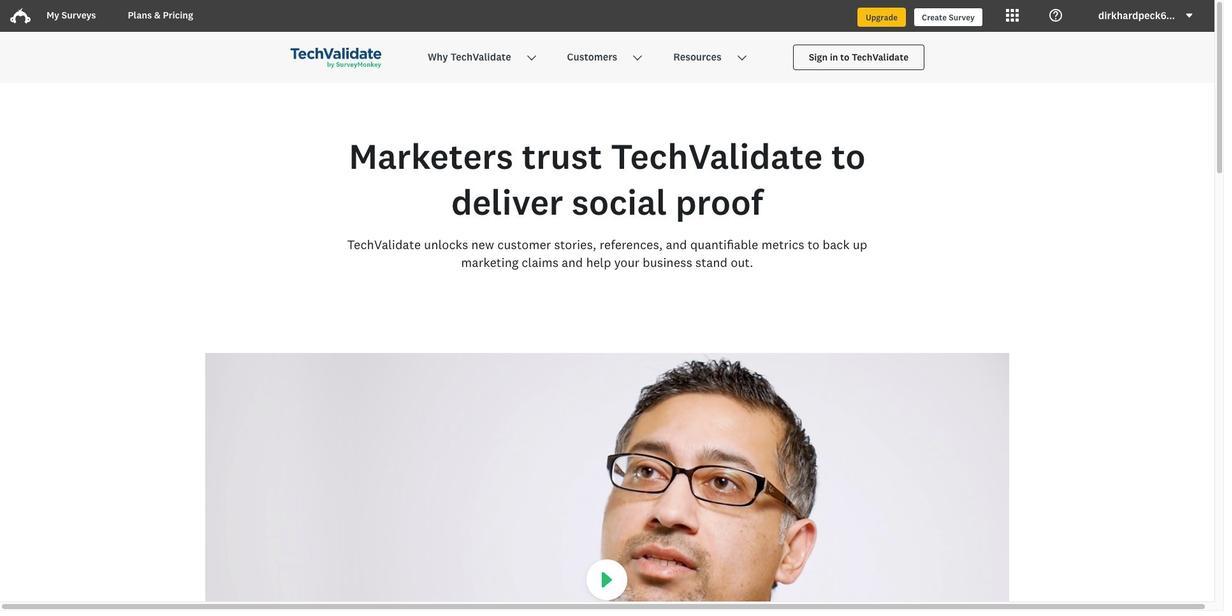 Task type: describe. For each thing, give the bounding box(es) containing it.
1 surveymonkey logo image from the top
[[10, 6, 31, 26]]

1 chevron down image from the left
[[527, 53, 537, 63]]

chevron down image
[[737, 53, 748, 63]]

play button image
[[603, 573, 613, 588]]



Task type: vqa. For each thing, say whether or not it's contained in the screenshot.
the Dropdown arrow icon
no



Task type: locate. For each thing, give the bounding box(es) containing it.
products image
[[1007, 9, 1019, 22], [1007, 9, 1019, 22]]

caret down image
[[1187, 13, 1193, 17]]

2 surveymonkey logo image from the top
[[10, 8, 31, 24]]

play button image
[[597, 570, 618, 591]]

caret down image
[[1186, 11, 1194, 19]]

surveymonkey logo image
[[10, 6, 31, 26], [10, 8, 31, 24]]

chevron down image
[[527, 53, 537, 63], [633, 53, 643, 63]]

help image
[[1050, 9, 1063, 22]]

techvalidate logo image
[[290, 43, 382, 69]]

techvalidate customer image
[[205, 353, 1010, 612]]

1 horizontal spatial chevron down image
[[633, 53, 643, 63]]

help image
[[1050, 9, 1063, 22]]

0 horizontal spatial chevron down image
[[527, 53, 537, 63]]

2 chevron down image from the left
[[633, 53, 643, 63]]



